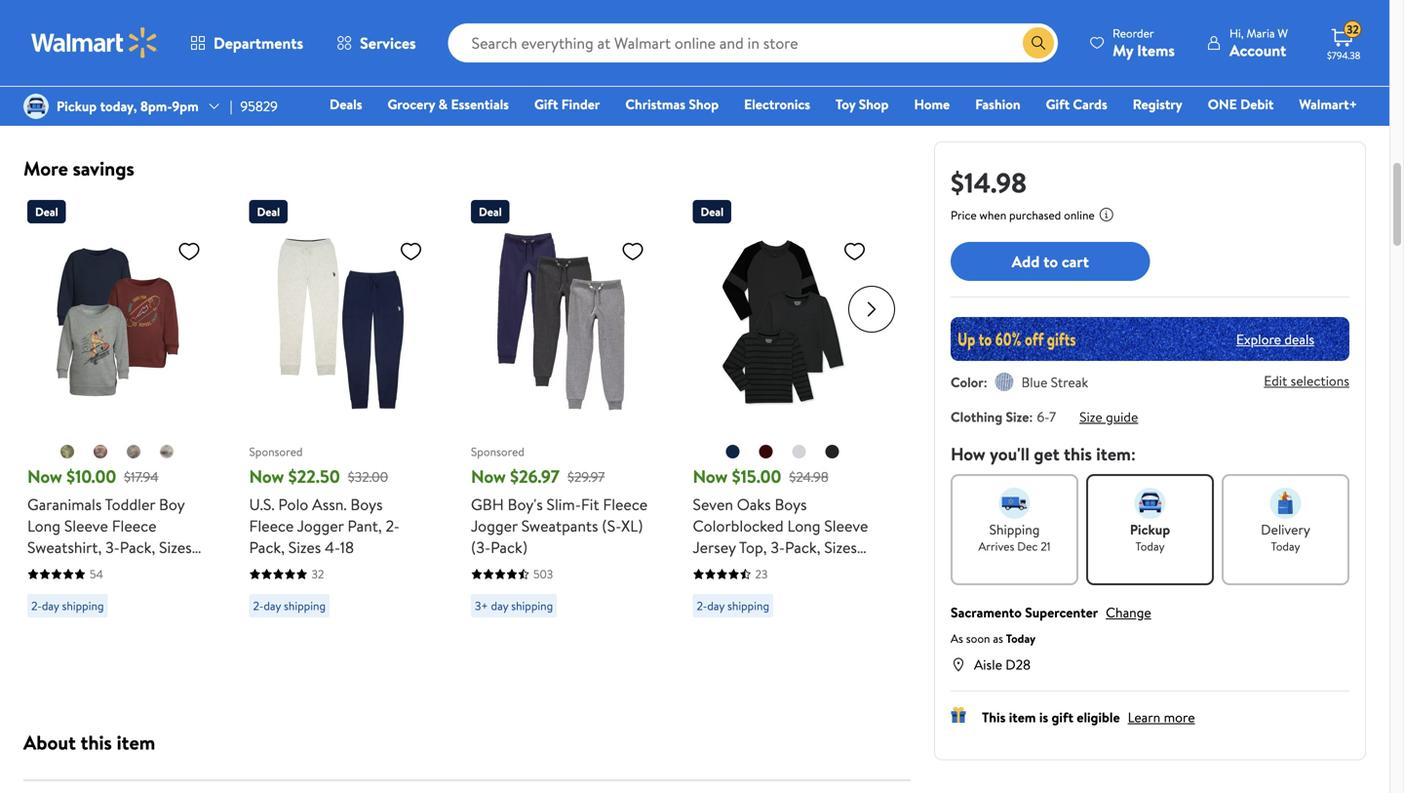 Task type: vqa. For each thing, say whether or not it's contained in the screenshot.
Hi, Kendall P Account at the right
no



Task type: locate. For each thing, give the bounding box(es) containing it.
32 inside the product group
[[312, 566, 324, 582]]

0 horizontal spatial long
[[27, 515, 61, 537]]

product group containing 4
[[471, 0, 650, 97]]

one
[[1209, 95, 1238, 114]]

4- inside now $15.00 $24.98 seven oaks boys colorblocked long sleeve jersey top, 3-pack, sizes 4-16
[[693, 558, 708, 580]]

dec
[[1018, 538, 1038, 555]]

1 boys from the left
[[351, 494, 383, 515]]

1 deal from the left
[[35, 203, 58, 220]]

1 horizontal spatial sleeve
[[825, 515, 869, 537]]

when
[[980, 207, 1007, 223]]

delivery today
[[1262, 520, 1311, 555]]

2 long from the left
[[788, 515, 821, 537]]

explore deals
[[1237, 330, 1315, 349]]

1 vertical spatial this
[[81, 729, 112, 756]]

2 gift from the left
[[1046, 95, 1070, 114]]

0 horizontal spatial sponsored
[[249, 443, 303, 460]]

1 vertical spatial 32
[[312, 566, 324, 582]]

this right the about
[[81, 729, 112, 756]]

1 vertical spatial :
[[1030, 407, 1034, 426]]

today inside pickup today
[[1136, 538, 1165, 555]]

intent image for shipping image
[[1000, 488, 1031, 519]]

registry
[[1133, 95, 1183, 114]]

as
[[994, 630, 1004, 647]]

3+ day shipping down 4
[[475, 38, 553, 55]]

toy shop
[[836, 95, 889, 114]]

aisle
[[975, 655, 1003, 674]]

fit
[[581, 494, 600, 515]]

1 horizontal spatial delivery
[[1262, 520, 1311, 539]]

3+ day shipping
[[31, 38, 109, 55], [475, 38, 553, 55], [697, 38, 775, 55], [475, 598, 553, 614]]

0 vertical spatial item
[[1010, 708, 1037, 727]]

sponsored for $22.50
[[249, 443, 303, 460]]

2 horizontal spatial pickup
[[1131, 520, 1171, 539]]

sleeve inside 'now $10.00 $17.94 garanimals toddler boy long sleeve fleece sweatshirt, 3-pack, sizes 2t-5t'
[[64, 515, 108, 537]]

1 horizontal spatial long
[[788, 515, 821, 537]]

add to favorites list, garanimals toddler boy long sleeve fleece sweatshirt, 3-pack, sizes 2t-5t image
[[178, 239, 201, 263]]

christmas
[[626, 95, 686, 114]]

1 horizontal spatial item
[[1010, 708, 1037, 727]]

95829
[[240, 97, 278, 116]]

today down the intent image for delivery
[[1272, 538, 1301, 555]]

0 horizontal spatial today
[[1007, 630, 1036, 647]]

32 up $794.38
[[1347, 21, 1360, 38]]

fleece inside sponsored now $22.50 $32.00 u.s. polo assn. boys fleece jogger pant, 2- pack, sizes 4-18
[[249, 515, 294, 537]]

1 gift from the left
[[535, 95, 558, 114]]

seven
[[693, 494, 734, 515]]

gift inside gift finder link
[[535, 95, 558, 114]]

online
[[1065, 207, 1095, 223]]

2 shop from the left
[[859, 95, 889, 114]]

$14.98
[[951, 163, 1027, 201]]

3 deal from the left
[[479, 203, 502, 220]]

now up seven
[[693, 464, 728, 489]]

pack, inside sponsored now $22.50 $32.00 u.s. polo assn. boys fleece jogger pant, 2- pack, sizes 4-18
[[249, 537, 285, 558]]

fleece for $22.50
[[249, 515, 294, 537]]

change button
[[1107, 603, 1152, 622]]

0 horizontal spatial fleece
[[112, 515, 157, 537]]

today right as
[[1007, 630, 1036, 647]]

2- for now $22.50
[[253, 598, 264, 614]]

0 horizontal spatial 4-
[[325, 537, 340, 558]]

1 horizontal spatial gift
[[1046, 95, 1070, 114]]

2-day shipping for $10.00
[[31, 598, 104, 614]]

1 long from the left
[[27, 515, 61, 537]]

blue image
[[159, 444, 174, 460]]

pack, down u.s.
[[249, 537, 285, 558]]

1 jogger from the left
[[297, 515, 344, 537]]

1 vertical spatial delivery
[[1262, 520, 1311, 539]]

0 horizontal spatial this
[[81, 729, 112, 756]]

1 sponsored from the left
[[249, 443, 303, 460]]

pickup today
[[1131, 520, 1171, 555]]

delivery
[[299, 38, 341, 55], [1262, 520, 1311, 539]]

is
[[1040, 708, 1049, 727]]

delivery down the intent image for delivery
[[1262, 520, 1311, 539]]

sponsored up "$26.97"
[[471, 443, 525, 460]]

add to favorites list, gbh boy's slim-fit fleece jogger sweatpants (s-xl)(3-pack) image
[[621, 239, 645, 263]]

0 vertical spatial pickup
[[253, 38, 287, 55]]

1 horizontal spatial fleece
[[249, 515, 294, 537]]

hi,
[[1230, 25, 1244, 41]]

3 now from the left
[[471, 464, 506, 489]]

pickup left today,
[[57, 97, 97, 116]]

boys down $32.00
[[351, 494, 383, 515]]

3 sizes from the left
[[825, 537, 857, 558]]

2 horizontal spatial fleece
[[603, 494, 648, 515]]

now up u.s.
[[249, 464, 284, 489]]

0 horizontal spatial shop
[[689, 95, 719, 114]]

2 vertical spatial pickup
[[1131, 520, 1171, 539]]

dark coral image
[[92, 444, 108, 460]]

product group containing 3
[[693, 0, 872, 97]]

1 horizontal spatial sponsored
[[471, 443, 525, 460]]

colorblocked
[[693, 515, 784, 537]]

edit selections button
[[1265, 371, 1350, 390]]

price
[[951, 207, 977, 223]]

2-day shipping
[[31, 598, 104, 614], [253, 598, 326, 614], [697, 598, 770, 614]]

1 vertical spatial pickup
[[57, 97, 97, 116]]

pickup for pickup
[[253, 38, 287, 55]]

sizes down boy
[[159, 537, 192, 558]]

0 horizontal spatial size
[[1006, 407, 1030, 426]]

deal for now $15.00
[[701, 203, 724, 220]]

1 pack, from the left
[[120, 537, 155, 558]]

: left 6-
[[1030, 407, 1034, 426]]

boys down $24.98
[[775, 494, 807, 515]]

product group
[[471, 0, 650, 97], [693, 0, 872, 97], [27, 192, 209, 625], [249, 192, 431, 625], [471, 192, 653, 625], [693, 192, 875, 625]]

hi, maria w account
[[1230, 25, 1289, 61]]

pickup up 95829
[[253, 38, 287, 55]]

2 deal from the left
[[257, 203, 280, 220]]

walmart+
[[1300, 95, 1358, 114]]

soon
[[967, 630, 991, 647]]

2 now from the left
[[249, 464, 284, 489]]

sizes inside 'now $10.00 $17.94 garanimals toddler boy long sleeve fleece sweatshirt, 3-pack, sizes 2t-5t'
[[159, 537, 192, 558]]

electronics link
[[736, 94, 820, 115]]

deals
[[1285, 330, 1315, 349]]

today down intent image for pickup
[[1136, 538, 1165, 555]]

gift for gift finder
[[535, 95, 558, 114]]

sizes inside now $15.00 $24.98 seven oaks boys colorblocked long sleeve jersey top, 3-pack, sizes 4-16
[[825, 537, 857, 558]]

1 horizontal spatial size
[[1080, 407, 1103, 426]]

54
[[90, 566, 103, 582]]

1 shop from the left
[[689, 95, 719, 114]]

change
[[1107, 603, 1152, 622]]

$794.38
[[1328, 49, 1361, 62]]

jogger down "$26.97"
[[471, 515, 518, 537]]

garanimals
[[27, 494, 102, 515]]

size left 6-
[[1006, 407, 1030, 426]]

delivery up deals link on the left of page
[[299, 38, 341, 55]]

intent image for pickup image
[[1135, 488, 1166, 519]]

jogger
[[297, 515, 344, 537], [471, 515, 518, 537]]

3 pack, from the left
[[785, 537, 821, 558]]

1 horizontal spatial boys
[[775, 494, 807, 515]]

1 sizes from the left
[[159, 537, 192, 558]]

3- inside 'now $10.00 $17.94 garanimals toddler boy long sleeve fleece sweatshirt, 3-pack, sizes 2t-5t'
[[105, 537, 120, 558]]

4- left pant,
[[325, 537, 340, 558]]

0 horizontal spatial 32
[[312, 566, 324, 582]]

2 horizontal spatial pack,
[[785, 537, 821, 558]]

pack, down toddler
[[120, 537, 155, 558]]

shop for christmas shop
[[689, 95, 719, 114]]

3- right the top,
[[771, 537, 785, 558]]

3+ day shipping down 503
[[475, 598, 553, 614]]

16
[[708, 558, 722, 580]]

gifting made easy image
[[951, 707, 967, 723]]

deal
[[35, 203, 58, 220], [257, 203, 280, 220], [479, 203, 502, 220], [701, 203, 724, 220]]

23
[[756, 566, 768, 582]]

1 horizontal spatial today
[[1136, 538, 1165, 555]]

0 horizontal spatial pack,
[[120, 537, 155, 558]]

this right "get"
[[1064, 442, 1093, 466]]

4- left the top,
[[693, 558, 708, 580]]

long
[[27, 515, 61, 537], [788, 515, 821, 537]]

guide
[[1106, 407, 1139, 426]]

pickup down intent image for pickup
[[1131, 520, 1171, 539]]

now $15.00 $24.98 seven oaks boys colorblocked long sleeve jersey top, 3-pack, sizes 4-16
[[693, 464, 869, 580]]

you'll
[[990, 442, 1030, 466]]

1 vertical spatial item
[[117, 729, 155, 756]]

4-
[[325, 537, 340, 558], [693, 558, 708, 580]]

1 horizontal spatial :
[[1030, 407, 1034, 426]]

gift cards link
[[1038, 94, 1117, 115]]

0 horizontal spatial item
[[117, 729, 155, 756]]

sizes down $24.98
[[825, 537, 857, 558]]

1 horizontal spatial sizes
[[289, 537, 321, 558]]

toddler
[[105, 494, 155, 515]]

boy's
[[508, 494, 543, 515]]

streak
[[1051, 373, 1089, 392]]

shipping
[[68, 38, 109, 55], [511, 38, 553, 55], [733, 38, 775, 55], [62, 598, 104, 614], [284, 598, 326, 614], [511, 598, 553, 614], [728, 598, 770, 614]]

essentials
[[451, 95, 509, 114]]

1 horizontal spatial 2-day shipping
[[253, 598, 326, 614]]

2 boys from the left
[[775, 494, 807, 515]]

4- inside sponsored now $22.50 $32.00 u.s. polo assn. boys fleece jogger pant, 2- pack, sizes 4-18
[[325, 537, 340, 558]]

0 vertical spatial :
[[984, 373, 988, 392]]

jogger inside "sponsored now $26.97 $29.97 gbh boy's slim-fit fleece jogger sweatpants (s-xl) (3-pack)"
[[471, 515, 518, 537]]

8pm-
[[140, 97, 172, 116]]

: up clothing
[[984, 373, 988, 392]]

2 2-day shipping from the left
[[253, 598, 326, 614]]

0 horizontal spatial :
[[984, 373, 988, 392]]

(s-
[[602, 515, 622, 537]]

gift left cards
[[1046, 95, 1070, 114]]

sleeve down $24.98
[[825, 515, 869, 537]]

32 down assn.
[[312, 566, 324, 582]]

now down green image
[[27, 464, 62, 489]]

med grey heather image
[[126, 444, 141, 460]]

0 horizontal spatial boys
[[351, 494, 383, 515]]

0 horizontal spatial sizes
[[159, 537, 192, 558]]

0 horizontal spatial pickup
[[57, 97, 97, 116]]

3 2-day shipping from the left
[[697, 598, 770, 614]]

2 jogger from the left
[[471, 515, 518, 537]]

1 horizontal spatial pack,
[[249, 537, 285, 558]]

2 sizes from the left
[[289, 537, 321, 558]]

my
[[1113, 40, 1134, 61]]

sleeve
[[64, 515, 108, 537], [825, 515, 869, 537]]

jogger for $26.97
[[471, 515, 518, 537]]

item:
[[1097, 442, 1137, 466]]

gift left finder
[[535, 95, 558, 114]]

1 size from the left
[[1006, 407, 1030, 426]]

item right the about
[[117, 729, 155, 756]]

walmart image
[[31, 27, 158, 59]]

boy
[[159, 494, 185, 515]]

one debit link
[[1200, 94, 1283, 115]]

shop right toy
[[859, 95, 889, 114]]

today inside delivery today
[[1272, 538, 1301, 555]]

6-
[[1037, 407, 1050, 426]]

1 horizontal spatial pickup
[[253, 38, 287, 55]]

gift finder link
[[526, 94, 609, 115]]

how
[[951, 442, 986, 466]]

gbh boy's slim-fit fleece jogger sweatpants (s-xl)(3-pack) image
[[471, 231, 653, 413]]

item left is
[[1010, 708, 1037, 727]]

pack, inside now $15.00 $24.98 seven oaks boys colorblocked long sleeve jersey top, 3-pack, sizes 4-16
[[785, 537, 821, 558]]

christmas shop
[[626, 95, 719, 114]]

green image
[[59, 444, 75, 460]]

$10.00
[[66, 464, 116, 489]]

1 2-day shipping from the left
[[31, 598, 104, 614]]

fleece inside 'now $10.00 $17.94 garanimals toddler boy long sleeve fleece sweatshirt, 3-pack, sizes 2t-5t'
[[112, 515, 157, 537]]

boys inside sponsored now $22.50 $32.00 u.s. polo assn. boys fleece jogger pant, 2- pack, sizes 4-18
[[351, 494, 383, 515]]

sacramento
[[951, 603, 1022, 622]]

sponsored up $22.50
[[249, 443, 303, 460]]

learn more button
[[1128, 708, 1196, 727]]

1 sleeve from the left
[[64, 515, 108, 537]]

0 horizontal spatial 3-
[[105, 537, 120, 558]]

fleece inside "sponsored now $26.97 $29.97 gbh boy's slim-fit fleece jogger sweatpants (s-xl) (3-pack)"
[[603, 494, 648, 515]]

3- down toddler
[[105, 537, 120, 558]]

pickup for pickup today
[[1131, 520, 1171, 539]]

fleece right fit
[[603, 494, 648, 515]]

this
[[982, 708, 1006, 727]]

(3-
[[471, 537, 491, 558]]

long up 2t- at the bottom of page
[[27, 515, 61, 537]]

storm blue image
[[725, 444, 741, 460]]

deal for now $26.97
[[479, 203, 502, 220]]

$22.50
[[288, 464, 340, 489]]

1 horizontal spatial shop
[[859, 95, 889, 114]]

0 horizontal spatial gift
[[535, 95, 558, 114]]

blue
[[1022, 373, 1048, 392]]

sleeve inside now $15.00 $24.98 seven oaks boys colorblocked long sleeve jersey top, 3-pack, sizes 4-16
[[825, 515, 869, 537]]

more savings
[[23, 155, 134, 182]]

 image
[[23, 94, 49, 119]]

0 horizontal spatial sleeve
[[64, 515, 108, 537]]

fleece left boy
[[112, 515, 157, 537]]

now up "gbh"
[[471, 464, 506, 489]]

4 now from the left
[[693, 464, 728, 489]]

sizes left 18
[[289, 537, 321, 558]]

pack, right the top,
[[785, 537, 821, 558]]

size
[[1006, 407, 1030, 426], [1080, 407, 1103, 426]]

gift
[[535, 95, 558, 114], [1046, 95, 1070, 114]]

0 horizontal spatial 2-day shipping
[[31, 598, 104, 614]]

2 sponsored from the left
[[471, 443, 525, 460]]

2 3- from the left
[[771, 537, 785, 558]]

polo
[[278, 494, 309, 515]]

finder
[[562, 95, 600, 114]]

4 deal from the left
[[701, 203, 724, 220]]

shop right 'christmas'
[[689, 95, 719, 114]]

toy
[[836, 95, 856, 114]]

3- inside now $15.00 $24.98 seven oaks boys colorblocked long sleeve jersey top, 3-pack, sizes 4-16
[[771, 537, 785, 558]]

jogger left pant,
[[297, 515, 344, 537]]

sponsored inside "sponsored now $26.97 $29.97 gbh boy's slim-fit fleece jogger sweatpants (s-xl) (3-pack)"
[[471, 443, 525, 460]]

1 horizontal spatial 4-
[[693, 558, 708, 580]]

long down $24.98
[[788, 515, 821, 537]]

size left guide
[[1080, 407, 1103, 426]]

1 horizontal spatial this
[[1064, 442, 1093, 466]]

2 size from the left
[[1080, 407, 1103, 426]]

1 horizontal spatial 3-
[[771, 537, 785, 558]]

jogger inside sponsored now $22.50 $32.00 u.s. polo assn. boys fleece jogger pant, 2- pack, sizes 4-18
[[297, 515, 344, 537]]

$24.98
[[790, 467, 829, 486]]

today for delivery
[[1272, 538, 1301, 555]]

0 horizontal spatial delivery
[[299, 38, 341, 55]]

2 horizontal spatial 2-day shipping
[[697, 598, 770, 614]]

search icon image
[[1031, 35, 1047, 51]]

pack, for now $15.00
[[785, 537, 821, 558]]

sizes inside sponsored now $22.50 $32.00 u.s. polo assn. boys fleece jogger pant, 2- pack, sizes 4-18
[[289, 537, 321, 558]]

2 pack, from the left
[[249, 537, 285, 558]]

gift for gift cards
[[1046, 95, 1070, 114]]

gift inside gift cards 'link'
[[1046, 95, 1070, 114]]

boys
[[351, 494, 383, 515], [775, 494, 807, 515]]

1 horizontal spatial 32
[[1347, 21, 1360, 38]]

2-
[[386, 515, 400, 537], [31, 598, 42, 614], [253, 598, 264, 614], [697, 598, 708, 614]]

$32.00
[[348, 467, 388, 486]]

2 sleeve from the left
[[825, 515, 869, 537]]

cards
[[1074, 95, 1108, 114]]

long inside now $15.00 $24.98 seven oaks boys colorblocked long sleeve jersey top, 3-pack, sizes 4-16
[[788, 515, 821, 537]]

1 now from the left
[[27, 464, 62, 489]]

1 horizontal spatial jogger
[[471, 515, 518, 537]]

sponsored inside sponsored now $22.50 $32.00 u.s. polo assn. boys fleece jogger pant, 2- pack, sizes 4-18
[[249, 443, 303, 460]]

today inside sacramento supercenter change as soon as today
[[1007, 630, 1036, 647]]

$15.00
[[732, 464, 782, 489]]

sizes for now $22.50
[[289, 537, 321, 558]]

2 horizontal spatial sizes
[[825, 537, 857, 558]]

sleeve up 54
[[64, 515, 108, 537]]

1 3- from the left
[[105, 537, 120, 558]]

2 horizontal spatial today
[[1272, 538, 1301, 555]]

departments
[[214, 32, 304, 54]]

0 horizontal spatial jogger
[[297, 515, 344, 537]]

21
[[1041, 538, 1051, 555]]

fleece left assn.
[[249, 515, 294, 537]]

0 vertical spatial delivery
[[299, 38, 341, 55]]

now inside sponsored now $22.50 $32.00 u.s. polo assn. boys fleece jogger pant, 2- pack, sizes 4-18
[[249, 464, 284, 489]]



Task type: describe. For each thing, give the bounding box(es) containing it.
4
[[534, 6, 541, 23]]

add to favorites list, seven oaks boys colorblocked long sleeve jersey top, 3-pack, sizes 4-16 image
[[843, 239, 867, 263]]

2- for now $15.00
[[697, 598, 708, 614]]

up to sixty percent off deals. shop now. image
[[951, 317, 1350, 361]]

more
[[23, 155, 68, 182]]

savings
[[73, 155, 134, 182]]

grocery
[[388, 95, 435, 114]]

clothing
[[951, 407, 1003, 426]]

u.s. polo assn. boys fleece jogger pant, 2-pack, sizes 4-18 image
[[249, 231, 431, 413]]

sweatpants
[[522, 515, 599, 537]]

7
[[1050, 407, 1057, 426]]

d28
[[1006, 655, 1031, 674]]

volanic ash image
[[825, 444, 840, 460]]

0 vertical spatial 32
[[1347, 21, 1360, 38]]

now inside now $15.00 $24.98 seven oaks boys colorblocked long sleeve jersey top, 3-pack, sizes 4-16
[[693, 464, 728, 489]]

xl)
[[622, 515, 643, 537]]

sponsored for $26.97
[[471, 443, 525, 460]]

services button
[[320, 20, 433, 66]]

product group containing now $10.00
[[27, 192, 209, 625]]

|
[[230, 97, 233, 116]]

aisle d28
[[975, 655, 1031, 674]]

shipping arrives dec 21
[[979, 520, 1051, 555]]

reorder my items
[[1113, 25, 1176, 61]]

pack, for now $22.50
[[249, 537, 285, 558]]

Search search field
[[448, 23, 1059, 62]]

size guide
[[1080, 407, 1139, 426]]

product group containing now $22.50
[[249, 192, 431, 625]]

Walmart Site-Wide search field
[[448, 23, 1059, 62]]

w
[[1278, 25, 1289, 41]]

get
[[1034, 442, 1060, 466]]

assn.
[[312, 494, 347, 515]]

electronics
[[745, 95, 811, 114]]

grocery & essentials link
[[379, 94, 518, 115]]

gift cards
[[1046, 95, 1108, 114]]

4- for now $15.00
[[693, 558, 708, 580]]

arrives
[[979, 538, 1015, 555]]

to
[[1044, 251, 1059, 272]]

sacramento supercenter change as soon as today
[[951, 603, 1152, 647]]

gbh
[[471, 494, 504, 515]]

now inside 'now $10.00 $17.94 garanimals toddler boy long sleeve fleece sweatshirt, 3-pack, sizes 2t-5t'
[[27, 464, 62, 489]]

this item is gift eligible learn more
[[982, 708, 1196, 727]]

fleece for $26.97
[[603, 494, 648, 515]]

departments button
[[174, 20, 320, 66]]

learn
[[1128, 708, 1161, 727]]

gift
[[1052, 708, 1074, 727]]

reorder
[[1113, 25, 1155, 41]]

u.s.
[[249, 494, 275, 515]]

next slide for more savings list image
[[849, 286, 896, 333]]

supercenter
[[1026, 603, 1099, 622]]

clothing size : 6-7
[[951, 407, 1057, 426]]

garanimals toddler boy long sleeve fleece sweatshirt, 3-pack, sizes 2t-5t image
[[27, 231, 209, 413]]

today,
[[100, 97, 137, 116]]

product group containing now $26.97
[[471, 192, 653, 625]]

fashion
[[976, 95, 1021, 114]]

delivery for delivery today
[[1262, 520, 1311, 539]]

sizes for now $15.00
[[825, 537, 857, 558]]

christmas shop link
[[617, 94, 728, 115]]

deal for now $10.00
[[35, 203, 58, 220]]

color
[[951, 373, 984, 392]]

grocery & essentials
[[388, 95, 509, 114]]

$29.97
[[568, 467, 605, 486]]

how you'll get this item:
[[951, 442, 1137, 466]]

3+ day shipping down 3
[[697, 38, 775, 55]]

pickup today, 8pm-9pm
[[57, 97, 199, 116]]

edit selections
[[1265, 371, 1350, 390]]

eligible
[[1077, 708, 1121, 727]]

product group containing now $15.00
[[693, 192, 875, 625]]

18
[[340, 537, 354, 558]]

delivery for delivery
[[299, 38, 341, 55]]

pack, inside 'now $10.00 $17.94 garanimals toddler boy long sleeve fleece sweatshirt, 3-pack, sizes 2t-5t'
[[120, 537, 155, 558]]

purchased
[[1010, 207, 1062, 223]]

now inside "sponsored now $26.97 $29.97 gbh boy's slim-fit fleece jogger sweatpants (s-xl) (3-pack)"
[[471, 464, 506, 489]]

debit
[[1241, 95, 1275, 114]]

maria
[[1247, 25, 1276, 41]]

boys inside now $15.00 $24.98 seven oaks boys colorblocked long sleeve jersey top, 3-pack, sizes 4-16
[[775, 494, 807, 515]]

4- for now $22.50
[[325, 537, 340, 558]]

olive image
[[791, 444, 807, 460]]

windsor wine image
[[758, 444, 774, 460]]

blue streak
[[1022, 373, 1089, 392]]

add to cart button
[[951, 242, 1151, 281]]

pickup for pickup today, 8pm-9pm
[[57, 97, 97, 116]]

0 vertical spatial this
[[1064, 442, 1093, 466]]

intent image for delivery image
[[1271, 488, 1302, 519]]

2-day shipping for $15.00
[[697, 598, 770, 614]]

oaks
[[737, 494, 771, 515]]

2- inside sponsored now $22.50 $32.00 u.s. polo assn. boys fleece jogger pant, 2- pack, sizes 4-18
[[386, 515, 400, 537]]

3
[[756, 6, 762, 23]]

503
[[534, 566, 553, 582]]

legal information image
[[1099, 207, 1115, 222]]

long inside 'now $10.00 $17.94 garanimals toddler boy long sleeve fleece sweatshirt, 3-pack, sizes 2t-5t'
[[27, 515, 61, 537]]

| 95829
[[230, 97, 278, 116]]

cart
[[1062, 251, 1090, 272]]

3+ day shipping up today,
[[31, 38, 109, 55]]

deal for now $22.50
[[257, 203, 280, 220]]

fleece for $17.94
[[112, 515, 157, 537]]

sponsored now $26.97 $29.97 gbh boy's slim-fit fleece jogger sweatpants (s-xl) (3-pack)
[[471, 443, 648, 558]]

size guide button
[[1080, 407, 1139, 426]]

$26.97
[[510, 464, 560, 489]]

services
[[360, 32, 416, 54]]

shop for toy shop
[[859, 95, 889, 114]]

as
[[951, 630, 964, 647]]

home
[[915, 95, 950, 114]]

one debit
[[1209, 95, 1275, 114]]

pant,
[[348, 515, 382, 537]]

account
[[1230, 40, 1287, 61]]

2-day shipping for now
[[253, 598, 326, 614]]

deals link
[[321, 94, 371, 115]]

selections
[[1291, 371, 1350, 390]]

add to favorites list, u.s. polo assn. boys fleece jogger pant, 2-pack, sizes 4-18 image
[[400, 239, 423, 263]]

edit
[[1265, 371, 1288, 390]]

jogger for $22.50
[[297, 515, 344, 537]]

now $10.00 $17.94 garanimals toddler boy long sleeve fleece sweatshirt, 3-pack, sizes 2t-5t
[[27, 464, 192, 580]]

add to cart
[[1012, 251, 1090, 272]]

2- for now $10.00
[[31, 598, 42, 614]]

today for pickup
[[1136, 538, 1165, 555]]

registry link
[[1125, 94, 1192, 115]]

shipping
[[990, 520, 1040, 539]]

seven oaks boys colorblocked long sleeve jersey top, 3-pack, sizes 4-16 image
[[693, 231, 875, 413]]



